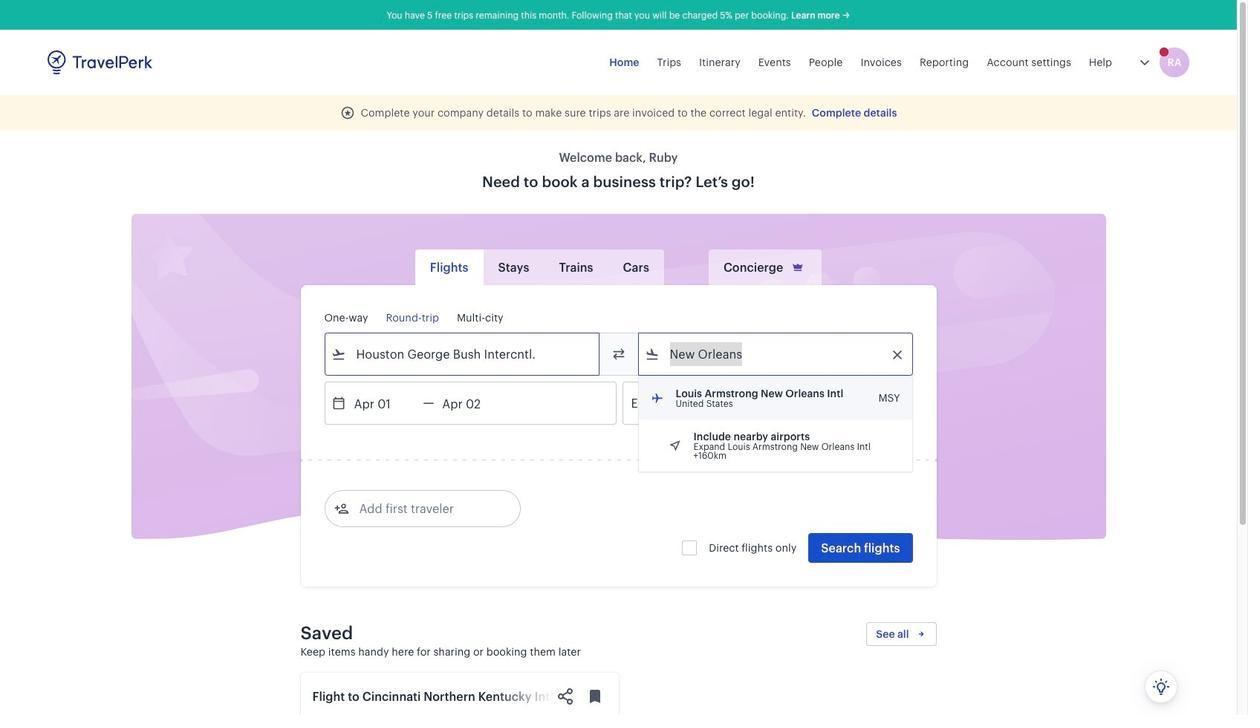 Task type: describe. For each thing, give the bounding box(es) containing it.
Add first traveler search field
[[349, 497, 503, 521]]

From search field
[[346, 343, 579, 366]]

Return text field
[[434, 383, 511, 424]]



Task type: locate. For each thing, give the bounding box(es) containing it.
To search field
[[659, 343, 893, 366]]

Depart text field
[[346, 383, 423, 424]]



